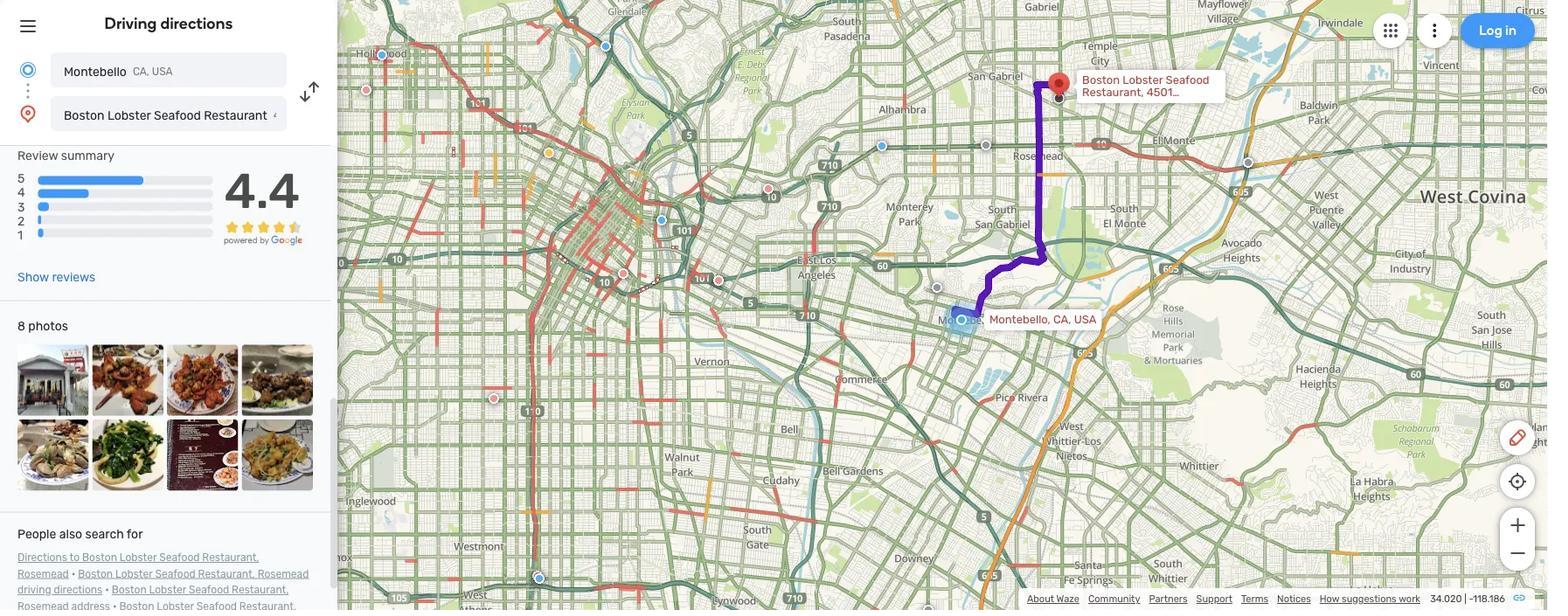 Task type: locate. For each thing, give the bounding box(es) containing it.
boston lobster seafood restaurant button
[[51, 96, 287, 131]]

usa right montebello,
[[1075, 313, 1097, 327]]

1 vertical spatial restaurant,
[[198, 568, 255, 580]]

1 vertical spatial accident image
[[924, 605, 934, 610]]

directions up address
[[54, 584, 103, 597]]

ca, right montebello,
[[1054, 313, 1072, 327]]

seafood inside boston lobster seafood restaurant, rosemead driving directions
[[155, 568, 196, 580]]

ca, inside montebello ca, usa
[[133, 66, 149, 78]]

lobster inside boston lobster seafood restaurant, rosemead driving directions
[[116, 568, 153, 580]]

ca,
[[133, 66, 149, 78], [1054, 313, 1072, 327]]

directions inside boston lobster seafood restaurant, rosemead driving directions
[[54, 584, 103, 597]]

2 vertical spatial police image
[[657, 215, 667, 226]]

boston inside boston lobster seafood restaurant, rosemead address
[[112, 584, 147, 597]]

boston inside button
[[64, 108, 105, 122]]

restaurant, inside boston lobster seafood restaurant, rosemead driving directions
[[198, 568, 255, 580]]

boston down directions to boston lobster seafood restaurant, rosemead
[[112, 584, 147, 597]]

rosemead
[[17, 568, 69, 580], [258, 568, 309, 580], [17, 601, 69, 610]]

lobster down directions to boston lobster seafood restaurant, rosemead
[[149, 584, 186, 597]]

1 horizontal spatial police image
[[534, 574, 545, 584]]

0 horizontal spatial police image
[[377, 50, 387, 60]]

police image
[[601, 41, 611, 52], [877, 141, 888, 151], [657, 215, 667, 226]]

boston lobster seafood restaurant
[[64, 108, 267, 122]]

0 horizontal spatial accident image
[[932, 283, 943, 293]]

work
[[1400, 593, 1421, 605]]

seafood for boston lobster seafood restaurant
[[154, 108, 201, 122]]

waze
[[1057, 593, 1080, 605]]

0 vertical spatial restaurant,
[[202, 552, 259, 564]]

support
[[1197, 593, 1233, 605]]

current location image
[[17, 59, 38, 80]]

for
[[127, 527, 143, 542]]

lobster for boston lobster seafood restaurant, rosemead driving directions
[[116, 568, 153, 580]]

terms
[[1242, 593, 1269, 605]]

lobster down the for
[[120, 552, 157, 564]]

0 vertical spatial ca,
[[133, 66, 149, 78]]

directions to boston lobster seafood restaurant, rosemead
[[17, 552, 259, 580]]

pencil image
[[1508, 428, 1529, 449]]

1 vertical spatial accident image
[[932, 283, 943, 293]]

driving
[[17, 584, 51, 597]]

1 vertical spatial ca,
[[1054, 313, 1072, 327]]

partners
[[1150, 593, 1188, 605]]

road closed image
[[361, 85, 372, 95], [764, 184, 774, 194], [618, 269, 629, 279], [489, 394, 499, 404], [533, 571, 543, 582]]

lobster down montebello ca, usa
[[108, 108, 151, 122]]

0 vertical spatial police image
[[601, 41, 611, 52]]

0 horizontal spatial accident image
[[924, 605, 934, 610]]

restaurant,
[[202, 552, 259, 564], [198, 568, 255, 580], [232, 584, 289, 597]]

image 6 of boston lobster seafood restaurant, rosemead image
[[92, 420, 164, 491]]

lobster for boston lobster seafood restaurant
[[108, 108, 151, 122]]

seafood left restaurant on the left top of the page
[[154, 108, 201, 122]]

0 vertical spatial usa
[[152, 66, 173, 78]]

0 horizontal spatial ca,
[[133, 66, 149, 78]]

rosemead inside boston lobster seafood restaurant, rosemead address
[[17, 601, 69, 610]]

police image
[[377, 50, 387, 60], [534, 574, 545, 584]]

34.020 | -118.186
[[1431, 593, 1506, 605]]

seafood for boston lobster seafood restaurant, rosemead address
[[189, 584, 229, 597]]

0 horizontal spatial usa
[[152, 66, 173, 78]]

boston up summary
[[64, 108, 105, 122]]

rosemead inside boston lobster seafood restaurant, rosemead driving directions
[[258, 568, 309, 580]]

1 horizontal spatial accident image
[[1244, 157, 1254, 168]]

show reviews
[[17, 270, 95, 285]]

location image
[[17, 103, 38, 124]]

boston lobster seafood restaurant, rosemead driving directions link
[[17, 568, 309, 597]]

image 8 of boston lobster seafood restaurant, rosemead image
[[242, 420, 313, 491]]

about waze community partners support terms notices how suggestions work
[[1028, 593, 1421, 605]]

search
[[85, 527, 124, 542]]

driving directions
[[105, 14, 233, 33]]

lobster inside directions to boston lobster seafood restaurant, rosemead
[[120, 552, 157, 564]]

about
[[1028, 593, 1055, 605]]

seafood for boston lobster seafood restaurant, rosemead driving directions
[[155, 568, 196, 580]]

seafood up boston lobster seafood restaurant, rosemead driving directions on the bottom of page
[[159, 552, 200, 564]]

rosemead for boston lobster seafood restaurant, rosemead address
[[17, 601, 69, 610]]

montebello ca, usa
[[64, 64, 173, 79]]

lobster inside button
[[108, 108, 151, 122]]

reviews
[[52, 270, 95, 285]]

rosemead inside directions to boston lobster seafood restaurant, rosemead
[[17, 568, 69, 580]]

restaurant, inside boston lobster seafood restaurant, rosemead address
[[232, 584, 289, 597]]

people
[[17, 527, 56, 542]]

ca, for montebello,
[[1054, 313, 1072, 327]]

seafood
[[154, 108, 201, 122], [159, 552, 200, 564], [155, 568, 196, 580], [189, 584, 229, 597]]

1 vertical spatial directions
[[54, 584, 103, 597]]

boston down to
[[78, 568, 113, 580]]

support link
[[1197, 593, 1233, 605]]

1 horizontal spatial ca,
[[1054, 313, 1072, 327]]

montebello, ca, usa
[[990, 313, 1097, 327]]

boston lobster seafood restaurant, rosemead address
[[17, 584, 289, 610]]

5 4 3 2 1
[[17, 172, 25, 242]]

accident image
[[1244, 157, 1254, 168], [924, 605, 934, 610]]

5
[[17, 172, 25, 186]]

lobster inside boston lobster seafood restaurant, rosemead address
[[149, 584, 186, 597]]

seafood inside button
[[154, 108, 201, 122]]

usa
[[152, 66, 173, 78], [1075, 313, 1097, 327]]

usa up boston lobster seafood restaurant button
[[152, 66, 173, 78]]

notices link
[[1278, 593, 1312, 605]]

8 photos
[[17, 319, 68, 334]]

34.020
[[1431, 593, 1463, 605]]

boston inside boston lobster seafood restaurant, rosemead driving directions
[[78, 568, 113, 580]]

directions right driving
[[160, 14, 233, 33]]

about waze link
[[1028, 593, 1080, 605]]

restaurant, inside directions to boston lobster seafood restaurant, rosemead
[[202, 552, 259, 564]]

0 vertical spatial accident image
[[1244, 157, 1254, 168]]

accident image
[[981, 140, 992, 150], [932, 283, 943, 293]]

boston
[[64, 108, 105, 122], [82, 552, 117, 564], [78, 568, 113, 580], [112, 584, 147, 597]]

usa for montebello,
[[1075, 313, 1097, 327]]

0 vertical spatial accident image
[[981, 140, 992, 150]]

lobster
[[108, 108, 151, 122], [120, 552, 157, 564], [116, 568, 153, 580], [149, 584, 186, 597]]

terms link
[[1242, 593, 1269, 605]]

0 vertical spatial police image
[[377, 50, 387, 60]]

2 vertical spatial restaurant,
[[232, 584, 289, 597]]

rosemead for boston lobster seafood restaurant, rosemead driving directions
[[258, 568, 309, 580]]

usa for montebello
[[152, 66, 173, 78]]

8
[[17, 319, 25, 334]]

also
[[59, 527, 82, 542]]

seafood down directions to boston lobster seafood restaurant, rosemead
[[189, 584, 229, 597]]

image 3 of boston lobster seafood restaurant, rosemead image
[[167, 345, 238, 416]]

1 vertical spatial police image
[[877, 141, 888, 151]]

0 horizontal spatial directions
[[54, 584, 103, 597]]

boston down "search"
[[82, 552, 117, 564]]

show
[[17, 270, 49, 285]]

1 vertical spatial usa
[[1075, 313, 1097, 327]]

lobster up boston lobster seafood restaurant, rosemead address link
[[116, 568, 153, 580]]

directions
[[160, 14, 233, 33], [54, 584, 103, 597]]

seafood up boston lobster seafood restaurant, rosemead address
[[155, 568, 196, 580]]

1 horizontal spatial usa
[[1075, 313, 1097, 327]]

seafood inside boston lobster seafood restaurant, rosemead address
[[189, 584, 229, 597]]

image 1 of boston lobster seafood restaurant, rosemead image
[[17, 345, 89, 416]]

directions to boston lobster seafood restaurant, rosemead link
[[17, 552, 259, 580]]

usa inside montebello ca, usa
[[152, 66, 173, 78]]

1
[[17, 228, 23, 242]]

118.186
[[1474, 593, 1506, 605]]

ca, right montebello
[[133, 66, 149, 78]]

boston for boston lobster seafood restaurant, rosemead driving directions
[[78, 568, 113, 580]]

0 vertical spatial directions
[[160, 14, 233, 33]]

to
[[70, 552, 80, 564]]

review
[[17, 149, 58, 163]]

people also search for
[[17, 527, 143, 542]]

image 2 of boston lobster seafood restaurant, rosemead image
[[92, 345, 164, 416]]



Task type: describe. For each thing, give the bounding box(es) containing it.
boston lobster seafood restaurant, rosemead driving directions
[[17, 568, 309, 597]]

community link
[[1089, 593, 1141, 605]]

4
[[17, 186, 25, 200]]

boston inside directions to boston lobster seafood restaurant, rosemead
[[82, 552, 117, 564]]

notices
[[1278, 593, 1312, 605]]

montebello,
[[990, 313, 1051, 327]]

boston lobster seafood restaurant, rosemead address link
[[17, 584, 289, 610]]

|
[[1465, 593, 1467, 605]]

road closed image
[[714, 276, 724, 286]]

community
[[1089, 593, 1141, 605]]

directions
[[17, 552, 67, 564]]

seafood inside directions to boston lobster seafood restaurant, rosemead
[[159, 552, 200, 564]]

restaurant, for boston lobster seafood restaurant, rosemead driving directions
[[198, 568, 255, 580]]

1 horizontal spatial accident image
[[981, 140, 992, 150]]

suggestions
[[1343, 593, 1397, 605]]

review summary
[[17, 149, 115, 163]]

image 7 of boston lobster seafood restaurant, rosemead image
[[167, 420, 238, 491]]

1 vertical spatial police image
[[534, 574, 545, 584]]

lobster for boston lobster seafood restaurant, rosemead address
[[149, 584, 186, 597]]

address
[[71, 601, 110, 610]]

boston for boston lobster seafood restaurant
[[64, 108, 105, 122]]

partners link
[[1150, 593, 1188, 605]]

montebello
[[64, 64, 127, 79]]

-
[[1470, 593, 1474, 605]]

ca, for montebello
[[133, 66, 149, 78]]

photos
[[28, 319, 68, 334]]

hazard image
[[544, 148, 555, 158]]

1 horizontal spatial directions
[[160, 14, 233, 33]]

2 horizontal spatial police image
[[877, 141, 888, 151]]

4.4
[[224, 162, 300, 220]]

driving
[[105, 14, 157, 33]]

link image
[[1513, 591, 1527, 605]]

2
[[17, 214, 25, 228]]

image 4 of boston lobster seafood restaurant, rosemead image
[[242, 345, 313, 416]]

summary
[[61, 149, 115, 163]]

1 horizontal spatial police image
[[657, 215, 667, 226]]

image 5 of boston lobster seafood restaurant, rosemead image
[[17, 420, 89, 491]]

restaurant, for boston lobster seafood restaurant, rosemead address
[[232, 584, 289, 597]]

zoom in image
[[1507, 515, 1529, 536]]

3
[[17, 200, 25, 214]]

zoom out image
[[1507, 543, 1529, 564]]

how
[[1320, 593, 1340, 605]]

restaurant
[[204, 108, 267, 122]]

how suggestions work link
[[1320, 593, 1421, 605]]

0 horizontal spatial police image
[[601, 41, 611, 52]]

boston for boston lobster seafood restaurant, rosemead address
[[112, 584, 147, 597]]



Task type: vqa. For each thing, say whether or not it's contained in the screenshot.
'GA,' corresponding to Atlanta,
no



